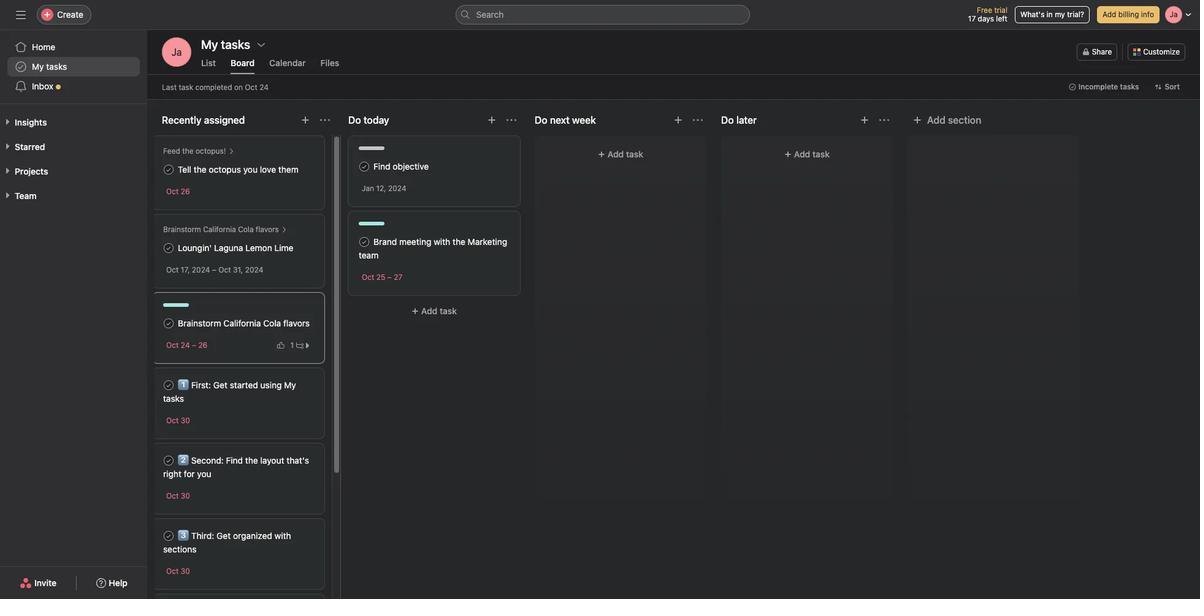 Task type: vqa. For each thing, say whether or not it's contained in the screenshot.
the bottommost 30
yes



Task type: locate. For each thing, give the bounding box(es) containing it.
what's
[[1020, 10, 1045, 19]]

my tasks
[[201, 37, 250, 52]]

add task button for do later
[[729, 144, 886, 166]]

0 horizontal spatial you
[[197, 469, 211, 480]]

–
[[212, 266, 216, 275], [388, 273, 392, 282], [192, 341, 196, 350]]

invite
[[34, 578, 57, 589]]

3 30 from the top
[[181, 567, 190, 576]]

1 add task image from the left
[[487, 115, 497, 125]]

1 horizontal spatial 26
[[198, 341, 207, 350]]

Completed checkbox
[[357, 159, 372, 174], [161, 163, 176, 177], [161, 454, 176, 469]]

cola
[[238, 225, 254, 234], [263, 318, 281, 329]]

2 vertical spatial tasks
[[163, 394, 184, 404]]

1 horizontal spatial my
[[284, 380, 296, 391]]

completed checkbox left '3️⃣'
[[161, 529, 176, 544]]

find right the 'second:'
[[226, 456, 243, 466]]

sections
[[163, 545, 197, 555]]

3 oct 30 button from the top
[[166, 567, 190, 576]]

find up 12, on the left of page
[[373, 161, 390, 172]]

30 down 1️⃣
[[181, 416, 190, 426]]

1 add task image from the left
[[301, 115, 310, 125]]

my up the inbox
[[32, 61, 44, 72]]

oct 30 button down the sections
[[166, 567, 190, 576]]

california up laguna
[[203, 225, 236, 234]]

task for do next week's the add task button
[[626, 149, 643, 159]]

lemon
[[245, 243, 272, 253]]

get right first:
[[213, 380, 227, 391]]

the left marketing
[[453, 237, 465, 247]]

1 vertical spatial cola
[[263, 318, 281, 329]]

brainstorm
[[163, 225, 201, 234], [178, 318, 221, 329]]

help button
[[88, 573, 135, 595]]

completed image
[[357, 159, 372, 174], [357, 235, 372, 250], [161, 241, 176, 256], [161, 378, 176, 393]]

jan 12, 2024
[[362, 184, 406, 193]]

hide sidebar image
[[16, 10, 26, 20]]

1 vertical spatial 24
[[181, 341, 190, 350]]

1 horizontal spatial –
[[212, 266, 216, 275]]

my right using
[[284, 380, 296, 391]]

tasks down 1️⃣
[[163, 394, 184, 404]]

30
[[181, 416, 190, 426], [181, 492, 190, 501], [181, 567, 190, 576]]

0 vertical spatial 24
[[260, 82, 269, 92]]

completed image up the oct 24 – 26
[[161, 316, 176, 331]]

1 vertical spatial you
[[197, 469, 211, 480]]

1 completed image from the top
[[161, 163, 176, 177]]

completed checkbox up team
[[357, 235, 372, 250]]

completed checkbox for 3️⃣ third: get organized with sections
[[161, 529, 176, 544]]

tasks inside global element
[[46, 61, 67, 72]]

1 horizontal spatial more section actions image
[[693, 115, 703, 125]]

oct 30 down 1️⃣
[[166, 416, 190, 426]]

2 horizontal spatial tasks
[[1120, 82, 1139, 91]]

3 oct 30 from the top
[[166, 567, 190, 576]]

oct 30 button down 1️⃣
[[166, 416, 190, 426]]

cola up 0 likes. click to like this task image
[[263, 318, 281, 329]]

more section actions image for do today
[[507, 115, 516, 125]]

0 vertical spatial my
[[32, 61, 44, 72]]

2 more section actions image from the left
[[693, 115, 703, 125]]

0 vertical spatial you
[[243, 164, 258, 175]]

26 down tell
[[181, 187, 190, 196]]

completed image up team
[[357, 235, 372, 250]]

get inside 3️⃣ third: get organized with sections
[[217, 531, 231, 542]]

tasks inside dropdown button
[[1120, 82, 1139, 91]]

flavors up 1
[[283, 318, 310, 329]]

brainstorm california cola flavors up 0 likes. click to like this task image
[[178, 318, 310, 329]]

share
[[1092, 47, 1112, 56]]

inbox link
[[7, 77, 140, 96]]

info
[[1141, 10, 1154, 19]]

add task button
[[542, 144, 699, 166], [729, 144, 886, 166], [348, 301, 520, 323]]

more section actions image
[[507, 115, 516, 125], [693, 115, 703, 125], [879, 115, 889, 125]]

– for oct 25 – 27
[[388, 273, 392, 282]]

create
[[57, 9, 83, 20]]

0 horizontal spatial my
[[32, 61, 44, 72]]

last
[[162, 82, 177, 92]]

customize
[[1143, 47, 1180, 56]]

oct 30 down the sections
[[166, 567, 190, 576]]

0 vertical spatial california
[[203, 225, 236, 234]]

0 horizontal spatial flavors
[[256, 225, 279, 234]]

completed checkbox for recently assigned
[[161, 163, 176, 177]]

left
[[996, 14, 1008, 23]]

3 more section actions image from the left
[[879, 115, 889, 125]]

0 horizontal spatial find
[[226, 456, 243, 466]]

team
[[15, 191, 37, 201]]

2 add task image from the left
[[673, 115, 683, 125]]

jan
[[362, 184, 374, 193]]

30 for right
[[181, 492, 190, 501]]

jan 12, 2024 button
[[362, 184, 406, 193]]

completed image for brainstorm california cola flavors
[[161, 316, 176, 331]]

add billing info button
[[1097, 6, 1160, 23]]

0 vertical spatial flavors
[[256, 225, 279, 234]]

completed image up jan
[[357, 159, 372, 174]]

0 horizontal spatial tasks
[[46, 61, 67, 72]]

1 vertical spatial with
[[275, 531, 291, 542]]

add task for do next week
[[608, 149, 643, 159]]

brainstorm up loungin'
[[163, 225, 201, 234]]

oct 30 for tasks
[[166, 416, 190, 426]]

tasks inside 1️⃣ first: get started using my tasks
[[163, 394, 184, 404]]

0 horizontal spatial 26
[[181, 187, 190, 196]]

1 vertical spatial oct 30
[[166, 492, 190, 501]]

find
[[373, 161, 390, 172], [226, 456, 243, 466]]

list
[[201, 58, 216, 68]]

0 vertical spatial tasks
[[46, 61, 67, 72]]

completed image left tell
[[161, 163, 176, 177]]

brainstorm california cola flavors up laguna
[[163, 225, 279, 234]]

add task image for recently assigned
[[301, 115, 310, 125]]

more section actions image
[[320, 115, 330, 125]]

meeting
[[399, 237, 431, 247]]

completed checkbox left loungin'
[[161, 241, 176, 256]]

completed checkbox up jan
[[357, 159, 372, 174]]

12,
[[376, 184, 386, 193]]

add for do later's the add task button
[[794, 149, 810, 159]]

oct
[[245, 82, 257, 92], [166, 187, 179, 196], [166, 266, 179, 275], [218, 266, 231, 275], [362, 273, 374, 282], [166, 341, 179, 350], [166, 416, 179, 426], [166, 492, 179, 501], [166, 567, 179, 576]]

1 more section actions image from the left
[[507, 115, 516, 125]]

2 add task image from the left
[[860, 115, 870, 125]]

the left "layout"
[[245, 456, 258, 466]]

completed image
[[161, 163, 176, 177], [161, 316, 176, 331], [161, 454, 176, 469], [161, 529, 176, 544]]

0 horizontal spatial 2024
[[192, 266, 210, 275]]

oct 30 button
[[166, 416, 190, 426], [166, 492, 190, 501], [166, 567, 190, 576]]

lime
[[274, 243, 293, 253]]

you down the 'second:'
[[197, 469, 211, 480]]

completed image left loungin'
[[161, 241, 176, 256]]

0 horizontal spatial add task
[[421, 306, 457, 316]]

flavors
[[256, 225, 279, 234], [283, 318, 310, 329]]

1 oct 30 from the top
[[166, 416, 190, 426]]

0 vertical spatial brainstorm california cola flavors
[[163, 225, 279, 234]]

completed checkbox for do today
[[357, 159, 372, 174]]

completed checkbox left tell
[[161, 163, 176, 177]]

– for oct 24 – 26
[[192, 341, 196, 350]]

0 horizontal spatial with
[[275, 531, 291, 542]]

2️⃣
[[178, 456, 189, 466]]

get for organized
[[217, 531, 231, 542]]

add task image left do
[[487, 115, 497, 125]]

completed image for 1️⃣ first: get started using my tasks
[[161, 378, 176, 393]]

in
[[1047, 10, 1053, 19]]

add inside add section button
[[927, 115, 946, 126]]

26 up first:
[[198, 341, 207, 350]]

0 vertical spatial find
[[373, 161, 390, 172]]

1 oct 30 button from the top
[[166, 416, 190, 426]]

starred
[[15, 142, 45, 152]]

0 horizontal spatial add task button
[[348, 301, 520, 323]]

completed image for 3️⃣ third: get organized with sections
[[161, 529, 176, 544]]

2 oct 30 from the top
[[166, 492, 190, 501]]

get inside 1️⃣ first: get started using my tasks
[[213, 380, 227, 391]]

2024 for 17,
[[192, 266, 210, 275]]

more section actions image for do next week
[[693, 115, 703, 125]]

oct left 31,
[[218, 266, 231, 275]]

1 vertical spatial find
[[226, 456, 243, 466]]

oct 30 down the 'right'
[[166, 492, 190, 501]]

oct down the 'right'
[[166, 492, 179, 501]]

oct up 1️⃣
[[166, 341, 179, 350]]

oct 30 button for right
[[166, 492, 190, 501]]

brainstorm up the oct 24 – 26
[[178, 318, 221, 329]]

1 vertical spatial 26
[[198, 341, 207, 350]]

my inside global element
[[32, 61, 44, 72]]

with right organized
[[275, 531, 291, 542]]

1 horizontal spatial tasks
[[163, 394, 184, 404]]

oct down the sections
[[166, 567, 179, 576]]

add task image
[[301, 115, 310, 125], [860, 115, 870, 125]]

you left love
[[243, 164, 258, 175]]

ja button
[[162, 37, 191, 67]]

trial?
[[1067, 10, 1084, 19]]

help
[[109, 578, 128, 589]]

0 horizontal spatial add task image
[[487, 115, 497, 125]]

oct left the 17,
[[166, 266, 179, 275]]

1 vertical spatial oct 30 button
[[166, 492, 190, 501]]

add task image for do today
[[487, 115, 497, 125]]

2 horizontal spatial add task button
[[729, 144, 886, 166]]

add task image left do later
[[673, 115, 683, 125]]

loungin'
[[178, 243, 212, 253]]

completed image left 1️⃣
[[161, 378, 176, 393]]

1 vertical spatial california
[[223, 318, 261, 329]]

inbox
[[32, 81, 53, 91]]

2 horizontal spatial –
[[388, 273, 392, 282]]

completed image for find objective
[[357, 159, 372, 174]]

first:
[[191, 380, 211, 391]]

1 horizontal spatial cola
[[263, 318, 281, 329]]

add task for do later
[[794, 149, 830, 159]]

tasks right incomplete
[[1120, 82, 1139, 91]]

1 horizontal spatial with
[[434, 237, 450, 247]]

– up first:
[[192, 341, 196, 350]]

0 horizontal spatial add task image
[[301, 115, 310, 125]]

2 30 from the top
[[181, 492, 190, 501]]

0 horizontal spatial –
[[192, 341, 196, 350]]

oct 30 button down the 'right'
[[166, 492, 190, 501]]

projects
[[15, 166, 48, 177]]

1 horizontal spatial flavors
[[283, 318, 310, 329]]

share button
[[1077, 44, 1118, 61]]

the inside 2️⃣ second: find the layout that's right for you
[[245, 456, 258, 466]]

1 vertical spatial 30
[[181, 492, 190, 501]]

get for started
[[213, 380, 227, 391]]

customize button
[[1128, 44, 1185, 61]]

1 horizontal spatial 2024
[[245, 266, 263, 275]]

2 completed image from the top
[[161, 316, 176, 331]]

3️⃣ third: get organized with sections
[[163, 531, 291, 555]]

2 horizontal spatial more section actions image
[[879, 115, 889, 125]]

2 vertical spatial 30
[[181, 567, 190, 576]]

30 down for
[[181, 492, 190, 501]]

1
[[290, 341, 294, 350]]

add task image
[[487, 115, 497, 125], [673, 115, 683, 125]]

17,
[[181, 266, 190, 275]]

create button
[[37, 5, 91, 25]]

get right "third:"
[[217, 531, 231, 542]]

tasks down home
[[46, 61, 67, 72]]

1 horizontal spatial add task
[[608, 149, 643, 159]]

completed image up the 'right'
[[161, 454, 176, 469]]

1 vertical spatial get
[[217, 531, 231, 542]]

brand meeting with the marketing team
[[359, 237, 507, 261]]

my
[[32, 61, 44, 72], [284, 380, 296, 391]]

1 horizontal spatial add task button
[[542, 144, 699, 166]]

1 vertical spatial brainstorm california cola flavors
[[178, 318, 310, 329]]

3 completed image from the top
[[161, 454, 176, 469]]

incomplete
[[1079, 82, 1118, 91]]

cola up loungin' laguna lemon lime
[[238, 225, 254, 234]]

24 up 1️⃣
[[181, 341, 190, 350]]

find inside 2️⃣ second: find the layout that's right for you
[[226, 456, 243, 466]]

my tasks
[[32, 61, 67, 72]]

0 vertical spatial brainstorm
[[163, 225, 201, 234]]

2 vertical spatial oct 30 button
[[166, 567, 190, 576]]

completed image left '3️⃣'
[[161, 529, 176, 544]]

2024
[[388, 184, 406, 193], [192, 266, 210, 275], [245, 266, 263, 275]]

with right the meeting
[[434, 237, 450, 247]]

1️⃣
[[178, 380, 189, 391]]

25
[[376, 273, 385, 282]]

calendar
[[269, 58, 306, 68]]

– left 27
[[388, 273, 392, 282]]

1 vertical spatial tasks
[[1120, 82, 1139, 91]]

tell
[[178, 164, 191, 175]]

0 likes. click to like this task image
[[277, 342, 285, 349]]

2 horizontal spatial add task
[[794, 149, 830, 159]]

0 horizontal spatial more section actions image
[[507, 115, 516, 125]]

Completed checkbox
[[357, 235, 372, 250], [161, 241, 176, 256], [161, 316, 176, 331], [161, 378, 176, 393], [161, 529, 176, 544]]

31,
[[233, 266, 243, 275]]

insights button
[[0, 117, 47, 129]]

0 vertical spatial cola
[[238, 225, 254, 234]]

add billing info
[[1103, 10, 1154, 19]]

organized
[[233, 531, 272, 542]]

0 vertical spatial 30
[[181, 416, 190, 426]]

oct 30 for right
[[166, 492, 190, 501]]

0 vertical spatial get
[[213, 380, 227, 391]]

2024 right 12, on the left of page
[[388, 184, 406, 193]]

completed checkbox left 1️⃣
[[161, 378, 176, 393]]

1 vertical spatial my
[[284, 380, 296, 391]]

my
[[1055, 10, 1065, 19]]

california
[[203, 225, 236, 234], [223, 318, 261, 329]]

1 vertical spatial flavors
[[283, 318, 310, 329]]

the inside brand meeting with the marketing team
[[453, 237, 465, 247]]

1 horizontal spatial add task image
[[673, 115, 683, 125]]

show options image
[[256, 40, 266, 50]]

24 right on
[[260, 82, 269, 92]]

the right tell
[[194, 164, 206, 175]]

2 vertical spatial oct 30
[[166, 567, 190, 576]]

0 vertical spatial oct 30 button
[[166, 416, 190, 426]]

task
[[179, 82, 193, 92], [626, 149, 643, 159], [813, 149, 830, 159], [440, 306, 457, 316]]

2 horizontal spatial 2024
[[388, 184, 406, 193]]

list link
[[201, 58, 216, 74]]

0 vertical spatial oct 30
[[166, 416, 190, 426]]

2024 right the 17,
[[192, 266, 210, 275]]

add task image for do next week
[[673, 115, 683, 125]]

2 oct 30 button from the top
[[166, 492, 190, 501]]

30 down the sections
[[181, 567, 190, 576]]

1 30 from the top
[[181, 416, 190, 426]]

completed checkbox up the oct 24 – 26
[[161, 316, 176, 331]]

california down 31,
[[223, 318, 261, 329]]

add for do next week's the add task button
[[608, 149, 624, 159]]

0 vertical spatial with
[[434, 237, 450, 247]]

flavors up lemon
[[256, 225, 279, 234]]

add
[[1103, 10, 1116, 19], [927, 115, 946, 126], [608, 149, 624, 159], [794, 149, 810, 159], [421, 306, 437, 316]]

completed image for 2️⃣ second: find the layout that's right for you
[[161, 454, 176, 469]]

2024 right 31,
[[245, 266, 263, 275]]

section
[[948, 115, 981, 126]]

1 horizontal spatial add task image
[[860, 115, 870, 125]]

recently assigned
[[162, 115, 245, 126]]

task for leftmost the add task button
[[440, 306, 457, 316]]

4 completed image from the top
[[161, 529, 176, 544]]

tasks for incomplete tasks
[[1120, 82, 1139, 91]]

– left 31,
[[212, 266, 216, 275]]

incomplete tasks
[[1079, 82, 1139, 91]]



Task type: describe. For each thing, give the bounding box(es) containing it.
completed checkbox for loungin' laguna lemon lime
[[161, 241, 176, 256]]

what's in my trial?
[[1020, 10, 1084, 19]]

1 vertical spatial brainstorm
[[178, 318, 221, 329]]

task for do later's the add task button
[[813, 149, 830, 159]]

do next week
[[535, 115, 596, 126]]

oct right on
[[245, 82, 257, 92]]

them
[[278, 164, 299, 175]]

17
[[968, 14, 976, 23]]

the right feed
[[182, 147, 194, 156]]

incomplete tasks button
[[1063, 79, 1145, 96]]

do later
[[721, 115, 757, 126]]

loungin' laguna lemon lime
[[178, 243, 293, 253]]

billing
[[1119, 10, 1139, 19]]

right
[[163, 469, 181, 480]]

octopus!
[[196, 147, 226, 156]]

free
[[977, 6, 992, 15]]

using
[[260, 380, 282, 391]]

add for add section button
[[927, 115, 946, 126]]

brand
[[373, 237, 397, 247]]

next week
[[550, 115, 596, 126]]

do today
[[348, 115, 389, 126]]

3️⃣
[[178, 531, 189, 542]]

team
[[359, 250, 379, 261]]

home
[[32, 42, 55, 52]]

free trial 17 days left
[[968, 6, 1008, 23]]

days
[[978, 14, 994, 23]]

search button
[[455, 5, 750, 25]]

insights
[[15, 117, 47, 128]]

oct 26
[[166, 187, 190, 196]]

do
[[535, 115, 548, 126]]

what's in my trial? button
[[1015, 6, 1090, 23]]

more section actions image for do later
[[879, 115, 889, 125]]

add for leftmost the add task button
[[421, 306, 437, 316]]

objective
[[393, 161, 429, 172]]

add task image for do later
[[860, 115, 870, 125]]

invite button
[[12, 573, 65, 595]]

feed the octopus!
[[163, 147, 226, 156]]

with inside brand meeting with the marketing team
[[434, 237, 450, 247]]

oct 25 – 27
[[362, 273, 403, 282]]

add section button
[[908, 109, 986, 131]]

completed checkbox for brainstorm california cola flavors
[[161, 316, 176, 331]]

2️⃣ second: find the layout that's right for you
[[163, 456, 309, 480]]

completed checkbox for brand meeting with the marketing team
[[357, 235, 372, 250]]

love
[[260, 164, 276, 175]]

search list box
[[455, 5, 750, 25]]

tell the octopus you love them
[[178, 164, 299, 175]]

completed checkbox up the 'right'
[[161, 454, 176, 469]]

you inside 2️⃣ second: find the layout that's right for you
[[197, 469, 211, 480]]

30 for tasks
[[181, 416, 190, 426]]

global element
[[0, 30, 147, 104]]

2024 for 12,
[[388, 184, 406, 193]]

1️⃣ first: get started using my tasks
[[163, 380, 296, 404]]

0 vertical spatial 26
[[181, 187, 190, 196]]

completed
[[195, 82, 232, 92]]

search
[[476, 9, 504, 20]]

oct 30 button for tasks
[[166, 416, 190, 426]]

completed image for loungin' laguna lemon lime
[[161, 241, 176, 256]]

on
[[234, 82, 243, 92]]

home link
[[7, 37, 140, 57]]

calendar link
[[269, 58, 306, 74]]

add task button for do next week
[[542, 144, 699, 166]]

1 button
[[287, 339, 314, 352]]

add inside add billing info button
[[1103, 10, 1116, 19]]

layout
[[260, 456, 284, 466]]

team button
[[0, 190, 37, 202]]

completed image for tell the octopus you love them
[[161, 163, 176, 177]]

board link
[[231, 58, 255, 74]]

1 horizontal spatial find
[[373, 161, 390, 172]]

0 horizontal spatial 24
[[181, 341, 190, 350]]

for
[[184, 469, 195, 480]]

sort button
[[1150, 79, 1185, 96]]

oct 17, 2024 – oct 31, 2024
[[166, 266, 263, 275]]

started
[[230, 380, 258, 391]]

27
[[394, 273, 403, 282]]

octopus
[[209, 164, 241, 175]]

feed
[[163, 147, 180, 156]]

sort
[[1165, 82, 1180, 91]]

1 horizontal spatial you
[[243, 164, 258, 175]]

completed checkbox for 1️⃣ first: get started using my tasks
[[161, 378, 176, 393]]

starred button
[[0, 141, 45, 153]]

tasks for my tasks
[[46, 61, 67, 72]]

trial
[[994, 6, 1008, 15]]

oct 24 – 26
[[166, 341, 207, 350]]

oct down 1️⃣
[[166, 416, 179, 426]]

1 horizontal spatial 24
[[260, 82, 269, 92]]

oct 26 button
[[166, 187, 190, 196]]

with inside 3️⃣ third: get organized with sections
[[275, 531, 291, 542]]

my inside 1️⃣ first: get started using my tasks
[[284, 380, 296, 391]]

last task completed on oct 24
[[162, 82, 269, 92]]

third:
[[191, 531, 214, 542]]

board
[[231, 58, 255, 68]]

projects button
[[0, 166, 48, 178]]

find objective
[[373, 161, 429, 172]]

second:
[[191, 456, 224, 466]]

ja
[[171, 47, 182, 58]]

oct down tell
[[166, 187, 179, 196]]

marketing
[[468, 237, 507, 247]]

laguna
[[214, 243, 243, 253]]

0 horizontal spatial cola
[[238, 225, 254, 234]]

completed image for brand meeting with the marketing team
[[357, 235, 372, 250]]

oct left 25
[[362, 273, 374, 282]]

my tasks link
[[7, 57, 140, 77]]



